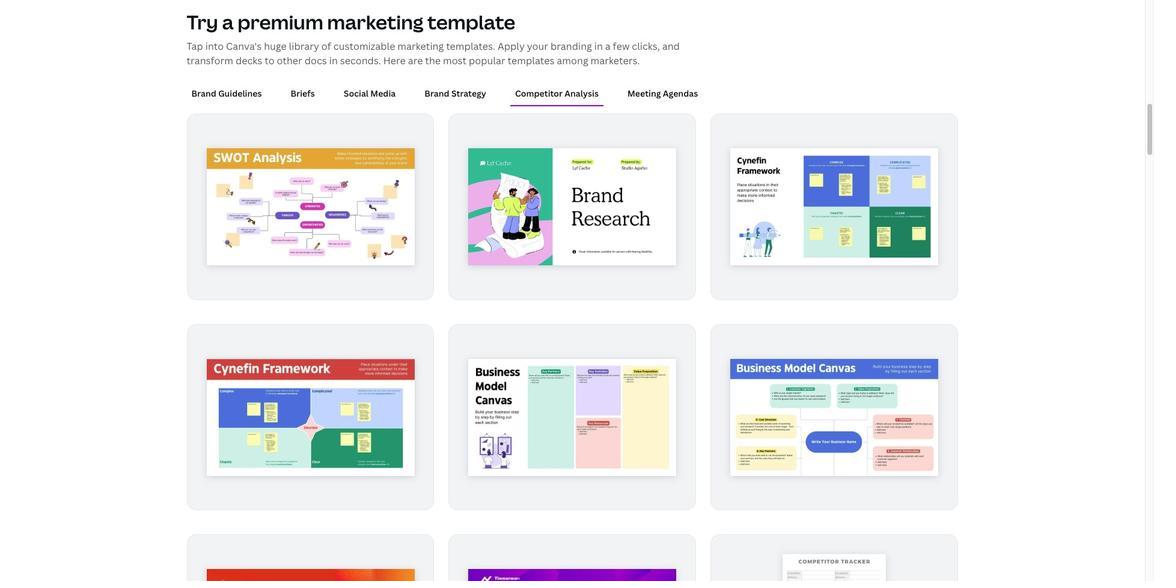 Task type: vqa. For each thing, say whether or not it's contained in the screenshot.
the Visit
no



Task type: locate. For each thing, give the bounding box(es) containing it.
marketers.
[[591, 54, 640, 67]]

1 brand from the left
[[191, 88, 216, 99]]

meeting agendas button
[[623, 82, 703, 105]]

brand down transform on the left of the page
[[191, 88, 216, 99]]

templates.
[[446, 39, 495, 53]]

1 horizontal spatial in
[[594, 39, 603, 53]]

in up marketers.
[[594, 39, 603, 53]]

brand for brand strategy
[[425, 88, 449, 99]]

brand
[[191, 88, 216, 99], [425, 88, 449, 99]]

template
[[427, 9, 515, 35]]

competitor analysis button
[[510, 82, 604, 105]]

your
[[527, 39, 548, 53]]

to
[[265, 54, 274, 67]]

brand research and planning presentation in pink emerald white dynamic professional style image
[[469, 148, 677, 265]]

library
[[289, 39, 319, 53]]

in down the of
[[329, 54, 338, 67]]

tap
[[187, 39, 203, 53]]

marketing up customizable
[[327, 9, 424, 35]]

branding
[[551, 39, 592, 53]]

brand left strategy
[[425, 88, 449, 99]]

1 vertical spatial in
[[329, 54, 338, 67]]

a
[[222, 9, 234, 35], [605, 39, 611, 53]]

social media
[[344, 88, 396, 99]]

1 horizontal spatial brand
[[425, 88, 449, 99]]

among
[[557, 54, 588, 67]]

briefs button
[[286, 82, 320, 105]]

here
[[383, 54, 406, 67]]

orange modern competitive analysis presentation image
[[206, 570, 414, 582]]

1 vertical spatial a
[[605, 39, 611, 53]]

seconds.
[[340, 54, 381, 67]]

a right try
[[222, 9, 234, 35]]

0 vertical spatial a
[[222, 9, 234, 35]]

business model canvas planning whiteboard in blue green modern professional style image
[[731, 359, 939, 476]]

guidelines
[[218, 88, 262, 99]]

black and white minimal competitor tracker planner image
[[783, 555, 887, 582]]

briefs
[[291, 88, 315, 99]]

0 horizontal spatial brand
[[191, 88, 216, 99]]

into
[[205, 39, 224, 53]]

2 brand from the left
[[425, 88, 449, 99]]

marketing
[[327, 9, 424, 35], [397, 39, 444, 53]]

analysis
[[565, 88, 599, 99]]

a left "few"
[[605, 39, 611, 53]]

decks
[[236, 54, 262, 67]]

brand strategy button
[[420, 82, 491, 105]]

0 vertical spatial marketing
[[327, 9, 424, 35]]

purple gradient modern market research presentation image
[[469, 570, 677, 582]]

strategy
[[451, 88, 486, 99]]

in
[[594, 39, 603, 53], [329, 54, 338, 67]]

clicks,
[[632, 39, 660, 53]]

1 vertical spatial marketing
[[397, 39, 444, 53]]

transform
[[187, 54, 233, 67]]

popular
[[469, 54, 505, 67]]

marketing up are
[[397, 39, 444, 53]]

competitor
[[515, 88, 563, 99]]



Task type: describe. For each thing, give the bounding box(es) containing it.
docs
[[305, 54, 327, 67]]

apply
[[498, 39, 525, 53]]

canva's
[[226, 39, 262, 53]]

huge
[[264, 39, 287, 53]]

brand guidelines
[[191, 88, 262, 99]]

the
[[425, 54, 441, 67]]

cynefin framework team whiteboard in red blue modern professional style image
[[206, 359, 414, 476]]

meeting
[[628, 88, 661, 99]]

and
[[662, 39, 680, 53]]

customizable
[[334, 39, 395, 53]]

business model canvas planning whiteboard in purple green modern professional style image
[[469, 359, 677, 476]]

social media button
[[339, 82, 400, 105]]

swot analysis brainstorm whiteboard in orange pink modern professional style image
[[206, 148, 414, 265]]

0 vertical spatial in
[[594, 39, 603, 53]]

brand for brand guidelines
[[191, 88, 216, 99]]

most
[[443, 54, 467, 67]]

competitor analysis
[[515, 88, 599, 99]]

brand strategy
[[425, 88, 486, 99]]

cynefin framework team whiteboard in blue green modern professional style image
[[731, 148, 939, 265]]

0 horizontal spatial a
[[222, 9, 234, 35]]

agendas
[[663, 88, 698, 99]]

meeting agendas
[[628, 88, 698, 99]]

other
[[277, 54, 302, 67]]

try a premium marketing template tap into canva's huge library of customizable marketing templates. apply your branding in a few clicks, and transform decks to other docs in seconds. here are the most popular templates among marketers.
[[187, 9, 680, 67]]

are
[[408, 54, 423, 67]]

media
[[370, 88, 396, 99]]

1 horizontal spatial a
[[605, 39, 611, 53]]

templates
[[508, 54, 555, 67]]

social
[[344, 88, 369, 99]]

few
[[613, 39, 630, 53]]

brand guidelines button
[[187, 82, 267, 105]]

premium
[[238, 9, 323, 35]]

of
[[322, 39, 331, 53]]

try
[[187, 9, 218, 35]]

0 horizontal spatial in
[[329, 54, 338, 67]]



